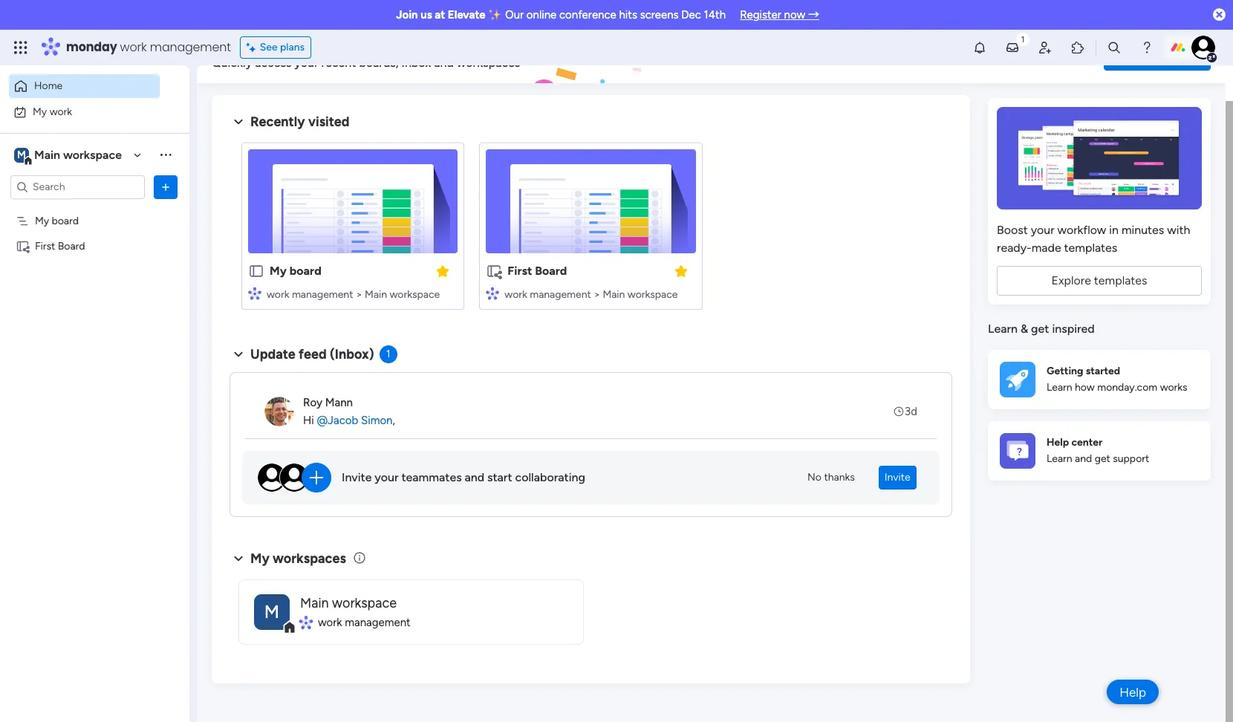 Task type: describe. For each thing, give the bounding box(es) containing it.
roy
[[303, 396, 323, 409]]

quick
[[1129, 48, 1160, 62]]

register
[[740, 8, 782, 22]]

update feed (inbox)
[[250, 346, 374, 363]]

workspace image
[[254, 594, 290, 630]]

my inside button
[[33, 105, 47, 118]]

invite for invite
[[885, 471, 911, 484]]

monday work management
[[66, 39, 231, 56]]

quick search button
[[1104, 41, 1211, 70]]

my board for board
[[35, 214, 79, 227]]

explore templates button
[[997, 266, 1202, 296]]

no thanks button
[[802, 466, 861, 490]]

ready-
[[997, 241, 1032, 255]]

quick search
[[1129, 48, 1199, 62]]

close recently visited image
[[230, 113, 247, 131]]

my inside list box
[[35, 214, 49, 227]]

mann
[[325, 396, 353, 409]]

first board for shareable board image to the bottom
[[508, 264, 567, 278]]

inspired
[[1053, 322, 1095, 336]]

help for help center learn and get support
[[1047, 436, 1069, 449]]

m for workspace icon
[[264, 601, 280, 622]]

→
[[808, 8, 820, 22]]

search
[[1162, 48, 1199, 62]]

3d
[[905, 405, 918, 418]]

first for top shareable board image
[[35, 240, 55, 252]]

help center element
[[988, 421, 1211, 480]]

my board for management
[[270, 264, 322, 278]]

getting
[[1047, 365, 1084, 377]]

home
[[34, 80, 63, 92]]

board for top shareable board image
[[58, 240, 85, 252]]

monday.com
[[1098, 381, 1158, 394]]

plans
[[280, 41, 305, 54]]

quick search results list box
[[230, 131, 953, 328]]

start
[[488, 471, 512, 485]]

learn for getting
[[1047, 381, 1073, 394]]

public board image
[[248, 263, 265, 279]]

m for workspace image
[[17, 148, 26, 161]]

learn & get inspired
[[988, 322, 1095, 336]]

1
[[386, 348, 391, 360]]

hits
[[619, 8, 638, 22]]

no thanks
[[808, 471, 855, 484]]

getting started learn how monday.com works
[[1047, 365, 1188, 394]]

my inside quick search results list box
[[270, 264, 287, 278]]

join
[[396, 8, 418, 22]]

see plans button
[[240, 36, 311, 59]]

visited
[[308, 114, 350, 130]]

options image
[[158, 179, 173, 194]]

help center learn and get support
[[1047, 436, 1150, 465]]

invite for invite your teammates and start collaborating
[[342, 471, 372, 485]]

templates inside the boost your workflow in minutes with ready-made templates
[[1065, 241, 1118, 255]]

see
[[260, 41, 278, 54]]

teammates
[[402, 471, 462, 485]]

workspace down remove from favorites image
[[628, 288, 678, 301]]

0 horizontal spatial workspaces
[[273, 550, 346, 567]]

main workspace inside workspace selection element
[[34, 148, 122, 162]]

1 image
[[1017, 30, 1030, 47]]

explore templates
[[1052, 273, 1148, 288]]

remove from favorites image
[[674, 263, 689, 278]]

quickly access your recent boards, inbox and workspaces
[[212, 56, 520, 70]]

select product image
[[13, 40, 28, 55]]

> for first board
[[594, 288, 600, 301]]

workspace selection element
[[14, 146, 124, 165]]

at
[[435, 8, 445, 22]]

search everything image
[[1107, 40, 1122, 55]]

main inside workspace selection element
[[34, 148, 60, 162]]

work management > main workspace for board
[[267, 288, 440, 301]]

no
[[808, 471, 822, 484]]

my workspaces
[[250, 550, 346, 567]]

first for shareable board image to the bottom
[[508, 264, 532, 278]]

0 horizontal spatial get
[[1032, 322, 1050, 336]]

getting started element
[[988, 350, 1211, 409]]

apps image
[[1071, 40, 1086, 55]]

1 vertical spatial shareable board image
[[486, 263, 503, 279]]

center
[[1072, 436, 1103, 449]]

&
[[1021, 322, 1029, 336]]

help button
[[1107, 680, 1159, 705]]

your for invite your teammates and start collaborating
[[375, 471, 399, 485]]

board for management
[[290, 264, 322, 278]]

0 horizontal spatial and
[[434, 56, 454, 70]]

elevate
[[448, 8, 486, 22]]

first board for top shareable board image
[[35, 240, 85, 252]]

> for my board
[[356, 288, 362, 301]]

workspace image
[[14, 147, 29, 163]]

learn for help
[[1047, 453, 1073, 465]]

boost your workflow in minutes with ready-made templates
[[997, 223, 1191, 255]]

dec
[[682, 8, 701, 22]]

0 horizontal spatial your
[[295, 56, 319, 70]]



Task type: locate. For each thing, give the bounding box(es) containing it.
boost
[[997, 223, 1028, 237]]

0 vertical spatial m
[[17, 148, 26, 161]]

recent
[[321, 56, 356, 70]]

Search in workspace field
[[31, 178, 124, 195]]

access
[[255, 56, 292, 70]]

1 vertical spatial workspaces
[[273, 550, 346, 567]]

your
[[295, 56, 319, 70], [1031, 223, 1055, 237], [375, 471, 399, 485]]

0 vertical spatial first
[[35, 240, 55, 252]]

14th
[[704, 8, 726, 22]]

board inside quick search results list box
[[535, 264, 567, 278]]

list box
[[0, 205, 190, 459]]

started
[[1086, 365, 1121, 377]]

your up made
[[1031, 223, 1055, 237]]

help inside help center learn and get support
[[1047, 436, 1069, 449]]

remove from favorites image
[[436, 263, 451, 278]]

0 vertical spatial help
[[1047, 436, 1069, 449]]

2 horizontal spatial and
[[1075, 453, 1093, 465]]

work
[[120, 39, 147, 56], [50, 105, 72, 118], [267, 288, 289, 301], [505, 288, 527, 301], [318, 616, 342, 629]]

our
[[505, 8, 524, 22]]

learn inside getting started learn how monday.com works
[[1047, 381, 1073, 394]]

0 horizontal spatial invite
[[342, 471, 372, 485]]

board down search in workspace field
[[52, 214, 79, 227]]

invite
[[342, 471, 372, 485], [885, 471, 911, 484]]

first inside quick search results list box
[[508, 264, 532, 278]]

1 horizontal spatial your
[[375, 471, 399, 485]]

m
[[17, 148, 26, 161], [264, 601, 280, 622]]

0 horizontal spatial work management > main workspace
[[267, 288, 440, 301]]

1 vertical spatial templates
[[1095, 273, 1148, 288]]

work management
[[318, 616, 411, 629]]

work management > main workspace
[[267, 288, 440, 301], [505, 288, 678, 301]]

board
[[58, 240, 85, 252], [535, 264, 567, 278]]

us
[[421, 8, 432, 22]]

and right inbox
[[434, 56, 454, 70]]

templates down "workflow"
[[1065, 241, 1118, 255]]

1 vertical spatial m
[[264, 601, 280, 622]]

1 horizontal spatial work management > main workspace
[[505, 288, 678, 301]]

shareable board image
[[16, 239, 30, 253], [486, 263, 503, 279]]

get down "center"
[[1095, 453, 1111, 465]]

works
[[1161, 381, 1188, 394]]

join us at elevate ✨ our online conference hits screens dec 14th
[[396, 8, 726, 22]]

2 > from the left
[[594, 288, 600, 301]]

in
[[1110, 223, 1119, 237]]

your left teammates
[[375, 471, 399, 485]]

my board inside quick search results list box
[[270, 264, 322, 278]]

help inside button
[[1120, 685, 1147, 700]]

0 vertical spatial shareable board image
[[16, 239, 30, 253]]

main
[[34, 148, 60, 162], [365, 288, 387, 301], [603, 288, 625, 301], [300, 595, 329, 611]]

workflow
[[1058, 223, 1107, 237]]

my down search in workspace field
[[35, 214, 49, 227]]

1 vertical spatial board
[[535, 264, 567, 278]]

collaborating
[[515, 471, 586, 485]]

1 > from the left
[[356, 288, 362, 301]]

0 horizontal spatial board
[[58, 240, 85, 252]]

workspaces
[[457, 56, 520, 70], [273, 550, 346, 567]]

0 horizontal spatial first board
[[35, 240, 85, 252]]

invite inside button
[[885, 471, 911, 484]]

see plans
[[260, 41, 305, 54]]

and for invite your teammates and start collaborating
[[465, 471, 485, 485]]

board right public board image
[[290, 264, 322, 278]]

first
[[35, 240, 55, 252], [508, 264, 532, 278]]

2 horizontal spatial your
[[1031, 223, 1055, 237]]

1 horizontal spatial help
[[1120, 685, 1147, 700]]

1 vertical spatial main workspace
[[300, 595, 397, 611]]

my work button
[[9, 100, 160, 124]]

0 vertical spatial main workspace
[[34, 148, 122, 162]]

feed
[[299, 346, 327, 363]]

2 vertical spatial learn
[[1047, 453, 1073, 465]]

1 work management > main workspace from the left
[[267, 288, 440, 301]]

help for help
[[1120, 685, 1147, 700]]

0 vertical spatial my board
[[35, 214, 79, 227]]

workspaces down ✨ in the top of the page
[[457, 56, 520, 70]]

templates inside button
[[1095, 273, 1148, 288]]

my board down search in workspace field
[[35, 214, 79, 227]]

your for boost your workflow in minutes with ready-made templates
[[1031, 223, 1055, 237]]

0 vertical spatial workspaces
[[457, 56, 520, 70]]

monday
[[66, 39, 117, 56]]

0 vertical spatial board
[[58, 240, 85, 252]]

invite your teammates and start collaborating
[[342, 471, 586, 485]]

thanks
[[824, 471, 855, 484]]

recently visited
[[250, 114, 350, 130]]

1 vertical spatial your
[[1031, 223, 1055, 237]]

quickly
[[212, 56, 252, 70]]

workspace options image
[[158, 147, 173, 162]]

my
[[33, 105, 47, 118], [35, 214, 49, 227], [270, 264, 287, 278], [250, 550, 270, 567]]

1 horizontal spatial and
[[465, 471, 485, 485]]

workspace up search in workspace field
[[63, 148, 122, 162]]

work inside my work button
[[50, 105, 72, 118]]

made
[[1032, 241, 1062, 255]]

0 horizontal spatial main workspace
[[34, 148, 122, 162]]

templates
[[1065, 241, 1118, 255], [1095, 273, 1148, 288]]

get inside help center learn and get support
[[1095, 453, 1111, 465]]

board
[[52, 214, 79, 227], [290, 264, 322, 278]]

(inbox)
[[330, 346, 374, 363]]

support
[[1113, 453, 1150, 465]]

board inside quick search results list box
[[290, 264, 322, 278]]

get right the &
[[1032, 322, 1050, 336]]

2 vertical spatial and
[[465, 471, 485, 485]]

help image
[[1140, 40, 1155, 55]]

1 horizontal spatial >
[[594, 288, 600, 301]]

0 horizontal spatial m
[[17, 148, 26, 161]]

main workspace
[[34, 148, 122, 162], [300, 595, 397, 611]]

my right close my workspaces image
[[250, 550, 270, 567]]

board for shareable board image to the bottom
[[535, 264, 567, 278]]

workspaces up workspace icon
[[273, 550, 346, 567]]

boards,
[[359, 56, 399, 70]]

templates right "explore"
[[1095, 273, 1148, 288]]

learn down getting
[[1047, 381, 1073, 394]]

first board inside quick search results list box
[[508, 264, 567, 278]]

main workspace up work management
[[300, 595, 397, 611]]

learn left the &
[[988, 322, 1018, 336]]

option
[[0, 207, 190, 210]]

main workspace up search in workspace field
[[34, 148, 122, 162]]

online
[[527, 8, 557, 22]]

help
[[1047, 436, 1069, 449], [1120, 685, 1147, 700]]

1 vertical spatial board
[[290, 264, 322, 278]]

0 vertical spatial board
[[52, 214, 79, 227]]

and inside help center learn and get support
[[1075, 453, 1093, 465]]

how
[[1075, 381, 1095, 394]]

my board right public board image
[[270, 264, 322, 278]]

templates image image
[[1002, 107, 1198, 210]]

1 horizontal spatial workspaces
[[457, 56, 520, 70]]

conference
[[560, 8, 617, 22]]

1 horizontal spatial my board
[[270, 264, 322, 278]]

1 vertical spatial learn
[[1047, 381, 1073, 394]]

0 vertical spatial learn
[[988, 322, 1018, 336]]

1 vertical spatial and
[[1075, 453, 1093, 465]]

my right public board image
[[270, 264, 287, 278]]

0 horizontal spatial >
[[356, 288, 362, 301]]

m inside workspace icon
[[264, 601, 280, 622]]

close update feed (inbox) image
[[230, 346, 247, 363]]

1 horizontal spatial first
[[508, 264, 532, 278]]

explore
[[1052, 273, 1092, 288]]

0 vertical spatial templates
[[1065, 241, 1118, 255]]

your down plans
[[295, 56, 319, 70]]

0 horizontal spatial first
[[35, 240, 55, 252]]

your inside the boost your workflow in minutes with ready-made templates
[[1031, 223, 1055, 237]]

0 vertical spatial get
[[1032, 322, 1050, 336]]

and down "center"
[[1075, 453, 1093, 465]]

and for help center learn and get support
[[1075, 453, 1093, 465]]

update
[[250, 346, 296, 363]]

screens
[[640, 8, 679, 22]]

0 vertical spatial first board
[[35, 240, 85, 252]]

1 horizontal spatial invite
[[885, 471, 911, 484]]

1 vertical spatial my board
[[270, 264, 322, 278]]

roy mann
[[303, 396, 353, 409]]

now
[[784, 8, 806, 22]]

1 vertical spatial help
[[1120, 685, 1147, 700]]

learn
[[988, 322, 1018, 336], [1047, 381, 1073, 394], [1047, 453, 1073, 465]]

workspace
[[63, 148, 122, 162], [390, 288, 440, 301], [628, 288, 678, 301], [332, 595, 397, 611]]

jacob simon image
[[1192, 36, 1216, 59]]

register now → link
[[740, 8, 820, 22]]

home button
[[9, 74, 160, 98]]

workspace down remove from favorites icon
[[390, 288, 440, 301]]

1 horizontal spatial board
[[290, 264, 322, 278]]

✨
[[489, 8, 503, 22]]

learn down "center"
[[1047, 453, 1073, 465]]

1 horizontal spatial shareable board image
[[486, 263, 503, 279]]

board for board
[[52, 214, 79, 227]]

first inside list box
[[35, 240, 55, 252]]

work management > main workspace for board
[[505, 288, 678, 301]]

inbox image
[[1005, 40, 1020, 55]]

1 vertical spatial get
[[1095, 453, 1111, 465]]

1 horizontal spatial board
[[535, 264, 567, 278]]

notifications image
[[973, 40, 988, 55]]

2 work management > main workspace from the left
[[505, 288, 678, 301]]

1 vertical spatial first board
[[508, 264, 567, 278]]

my work
[[33, 105, 72, 118]]

0 horizontal spatial my board
[[35, 214, 79, 227]]

recently
[[250, 114, 305, 130]]

and left start
[[465, 471, 485, 485]]

1 horizontal spatial first board
[[508, 264, 567, 278]]

1 horizontal spatial get
[[1095, 453, 1111, 465]]

workspace up work management
[[332, 595, 397, 611]]

with
[[1168, 223, 1191, 237]]

invite members image
[[1038, 40, 1053, 55]]

1 horizontal spatial m
[[264, 601, 280, 622]]

0 vertical spatial your
[[295, 56, 319, 70]]

learn inside help center learn and get support
[[1047, 453, 1073, 465]]

1 horizontal spatial main workspace
[[300, 595, 397, 611]]

close my workspaces image
[[230, 550, 247, 568]]

inbox
[[402, 56, 431, 70]]

my down home
[[33, 105, 47, 118]]

0 vertical spatial and
[[434, 56, 454, 70]]

0 horizontal spatial board
[[52, 214, 79, 227]]

invite button
[[879, 466, 917, 490]]

register now →
[[740, 8, 820, 22]]

management
[[150, 39, 231, 56], [292, 288, 353, 301], [530, 288, 591, 301], [345, 616, 411, 629]]

m inside workspace image
[[17, 148, 26, 161]]

>
[[356, 288, 362, 301], [594, 288, 600, 301]]

1 vertical spatial first
[[508, 264, 532, 278]]

my board
[[35, 214, 79, 227], [270, 264, 322, 278]]

roy mann image
[[265, 397, 294, 427]]

0 horizontal spatial shareable board image
[[16, 239, 30, 253]]

minutes
[[1122, 223, 1165, 237]]

0 horizontal spatial help
[[1047, 436, 1069, 449]]

2 vertical spatial your
[[375, 471, 399, 485]]

get
[[1032, 322, 1050, 336], [1095, 453, 1111, 465]]

list box containing my board
[[0, 205, 190, 459]]



Task type: vqa. For each thing, say whether or not it's contained in the screenshot.
first for Shareable board image
yes



